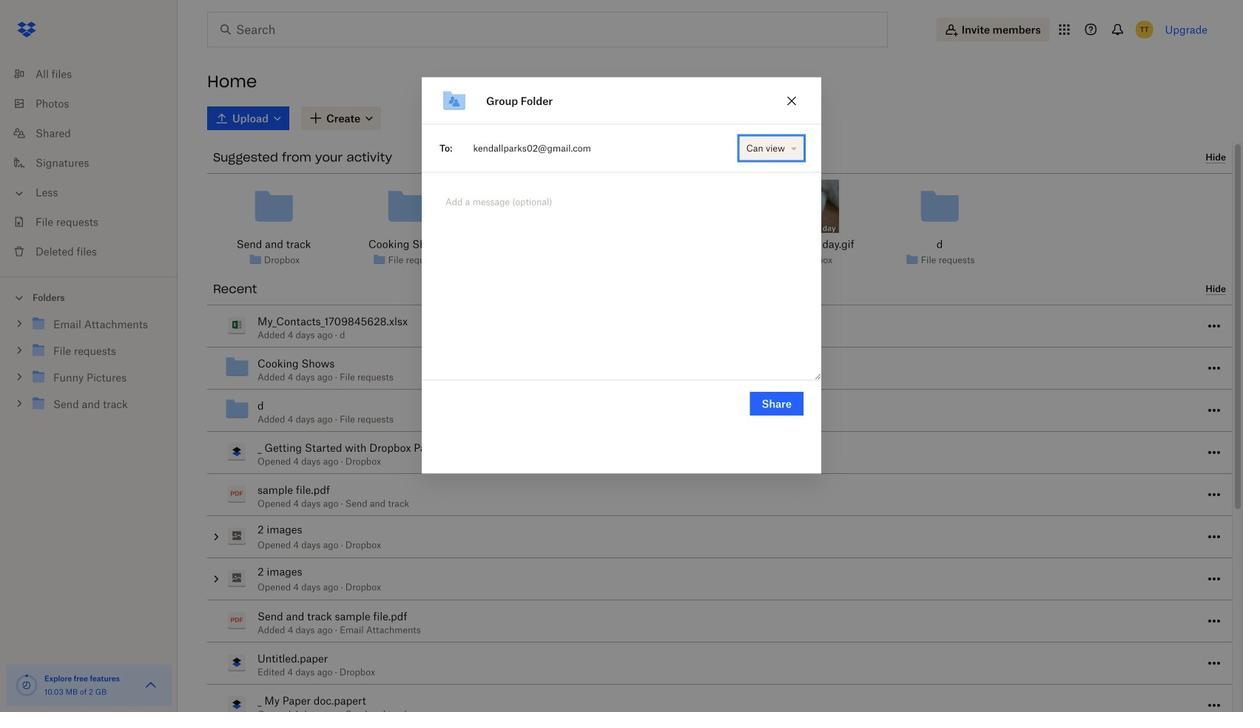 Task type: locate. For each thing, give the bounding box(es) containing it.
group
[[0, 308, 178, 429]]

sharing modal dialog
[[422, 77, 821, 592]]

none field inside sharing modal dialog
[[452, 133, 736, 163]]

None field
[[452, 133, 736, 163]]

main content
[[195, 104, 1243, 713]]

less image
[[12, 186, 27, 201]]

/have a good day.gif image
[[774, 180, 839, 233]]

list
[[0, 50, 178, 277]]



Task type: vqa. For each thing, say whether or not it's contained in the screenshot.
30-
no



Task type: describe. For each thing, give the bounding box(es) containing it.
quota usage progress bar
[[15, 674, 38, 698]]

Add a message (optional) text field
[[440, 190, 804, 362]]

Contact name search field
[[467, 136, 733, 160]]

dropbox image
[[12, 15, 41, 44]]

Folder name text field
[[486, 93, 772, 109]]



